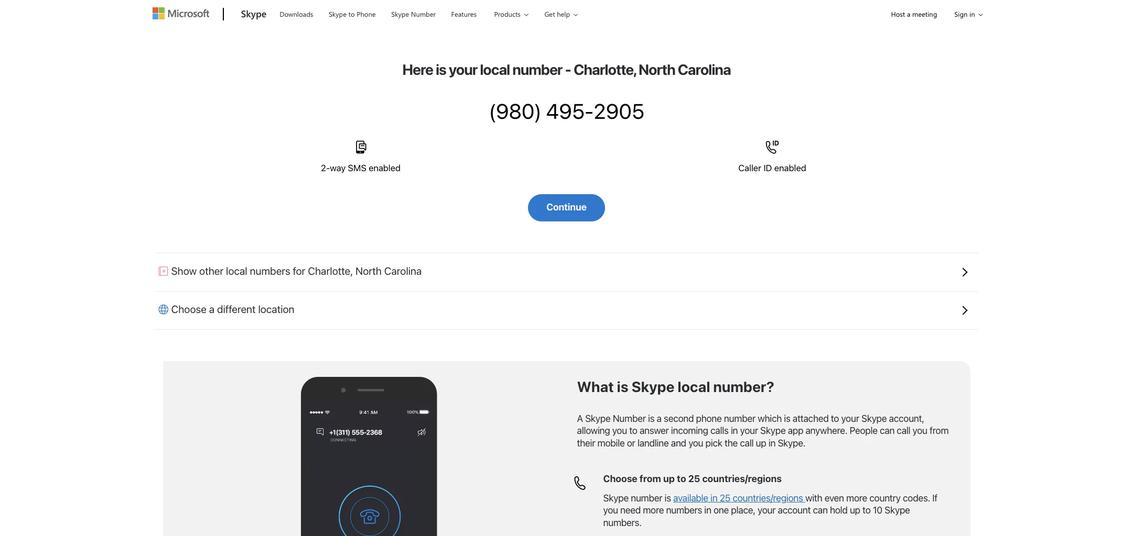 Task type: vqa. For each thing, say whether or not it's contained in the screenshot.
up to the middle
yes



Task type: describe. For each thing, give the bounding box(es) containing it.
skype number is available in 25 countries/regions
[[603, 493, 805, 504]]

a inside "a skype number is a second phone number which is attached to your skype account, allowing you to answer incoming calls in your skype app anywhere. people can call you from their mobile or landline and you pick the call up in skype."
[[657, 414, 662, 425]]

here is your local number - charlotte, north carolina
[[402, 61, 731, 78]]

skype to phone link
[[324, 1, 380, 26]]

in up one
[[710, 493, 718, 504]]

other
[[199, 265, 223, 277]]

skype to phone
[[329, 9, 376, 18]]

sign
[[954, 9, 968, 18]]

and
[[671, 438, 686, 449]]

attached
[[793, 414, 829, 425]]

codes.
[[903, 493, 930, 504]]

even
[[825, 493, 844, 504]]

sign in
[[954, 9, 975, 18]]

downloads
[[280, 9, 313, 18]]

charlotte, inside dropdown button
[[308, 265, 353, 277]]

in up the
[[731, 426, 738, 437]]

hold
[[830, 506, 848, 517]]

north inside dropdown button
[[355, 265, 382, 277]]

number inside "a skype number is a second phone number which is attached to your skype account, allowing you to answer incoming calls in your skype app anywhere. people can call you from their mobile or landline and you pick the call up in skype."
[[613, 414, 646, 425]]

to up or
[[629, 426, 637, 437]]

2-way sms enabled
[[321, 163, 401, 174]]

incoming
[[671, 426, 708, 437]]

10
[[873, 506, 882, 517]]

skype up people
[[861, 414, 887, 425]]

1 horizontal spatial north
[[638, 61, 675, 78]]

with even more country codes. if you need more numbers in one place, your account can hold up to 10 skype numbers.
[[603, 493, 938, 529]]

your inside with even more country codes. if you need more numbers in one place, your account can hold up to 10 skype numbers.
[[758, 506, 776, 517]]

your up people
[[841, 414, 859, 425]]

1 horizontal spatial call
[[897, 426, 910, 437]]

host
[[891, 9, 905, 18]]

get help
[[544, 9, 570, 18]]

skype down which
[[760, 426, 786, 437]]

is right what
[[617, 379, 628, 396]]

or
[[627, 438, 635, 449]]

1 horizontal spatial carolina
[[678, 61, 731, 78]]

meeting
[[912, 9, 937, 18]]

for
[[293, 265, 305, 277]]

numbers inside with even more country codes. if you need more numbers in one place, your account can hold up to 10 skype numbers.
[[666, 506, 702, 517]]

which
[[758, 414, 782, 425]]

different
[[217, 304, 256, 316]]

skype number
[[391, 9, 436, 18]]

if
[[932, 493, 938, 504]]

to inside with even more country codes. if you need more numbers in one place, your account can hold up to 10 skype numbers.
[[863, 506, 871, 517]]

a skype number is a second phone number which is attached to your skype account, allowing you to answer incoming calls in your skype app anywhere. people can call you from their mobile or landline and you pick the call up in skype.
[[577, 414, 949, 449]]

host a meeting
[[891, 9, 937, 18]]

phone
[[357, 9, 376, 18]]

account,
[[889, 414, 924, 425]]

mobile
[[597, 438, 625, 449]]

choose a different location button
[[155, 292, 978, 330]]

show other local numbers for charlotte, north carolina
[[171, 265, 422, 277]]

caller
[[738, 163, 761, 174]]

in left skype.
[[768, 438, 776, 449]]

products
[[494, 9, 521, 18]]

anywhere.
[[806, 426, 847, 437]]

app
[[788, 426, 803, 437]]

skype left phone
[[329, 9, 347, 18]]

-
[[565, 61, 571, 78]]

numbers.
[[603, 518, 642, 529]]

choose from up to 25 countries/regions
[[603, 474, 782, 485]]

place,
[[731, 506, 755, 517]]

location
[[258, 304, 294, 316]]

you down incoming
[[688, 438, 703, 449]]

your down which
[[740, 426, 758, 437]]

0 horizontal spatial more
[[643, 506, 664, 517]]

country
[[869, 493, 901, 504]]

pick
[[705, 438, 722, 449]]

(980) 495-2905
[[489, 99, 644, 123]]

get help button
[[536, 1, 586, 27]]

available in 25 countries/regions link
[[673, 493, 805, 504]]

local inside dropdown button
[[226, 265, 247, 277]]

carolina inside dropdown button
[[384, 265, 422, 277]]

sign in button
[[946, 1, 986, 27]]

1 horizontal spatial number
[[631, 493, 662, 504]]

features
[[451, 9, 477, 18]]

sms
[[348, 163, 366, 174]]

continue
[[546, 202, 587, 213]]

495-
[[546, 99, 594, 123]]

to up available at the bottom right of the page
[[677, 474, 686, 485]]

1 vertical spatial call
[[740, 438, 754, 449]]

choose for choose a different location
[[171, 304, 207, 316]]

local for (980)
[[480, 61, 510, 78]]

from inside "a skype number is a second phone number which is attached to your skype account, allowing you to answer incoming calls in your skype app anywhere. people can call you from their mobile or landline and you pick the call up in skype."
[[930, 426, 949, 437]]

local for a
[[678, 379, 710, 396]]

1 vertical spatial 25
[[720, 493, 730, 504]]

account
[[778, 506, 811, 517]]

skype up allowing
[[585, 414, 611, 425]]

is right here
[[436, 61, 446, 78]]

0 vertical spatial countries/regions
[[702, 474, 782, 485]]

1 vertical spatial countries/regions
[[733, 493, 803, 504]]

caller id enabled
[[738, 163, 806, 174]]

in inside dropdown button
[[969, 9, 975, 18]]

(980)
[[489, 99, 542, 123]]



Task type: locate. For each thing, give the bounding box(es) containing it.
0 vertical spatial call
[[897, 426, 910, 437]]

0 horizontal spatial up
[[663, 474, 675, 485]]

carolina
[[678, 61, 731, 78], [384, 265, 422, 277]]

can inside with even more country codes. if you need more numbers in one place, your account can hold up to 10 skype numbers.
[[813, 506, 828, 517]]

1 horizontal spatial choose
[[603, 474, 637, 485]]

countries/regions up available in 25 countries/regions link
[[702, 474, 782, 485]]

charlotte,
[[574, 61, 636, 78], [308, 265, 353, 277]]

a
[[907, 9, 910, 18], [209, 304, 214, 316], [657, 414, 662, 425]]

to inside skype to phone link
[[348, 9, 355, 18]]

number left -
[[512, 61, 562, 78]]

help
[[557, 9, 570, 18]]

way
[[330, 163, 346, 174]]

skype right phone
[[391, 9, 409, 18]]

calls
[[710, 426, 729, 437]]

is
[[436, 61, 446, 78], [617, 379, 628, 396], [648, 414, 655, 425], [784, 414, 790, 425], [665, 493, 671, 504]]

choose down show
[[171, 304, 207, 316]]

0 horizontal spatial north
[[355, 265, 382, 277]]

number up calls
[[724, 414, 756, 425]]

0 vertical spatial choose
[[171, 304, 207, 316]]

1 horizontal spatial enabled
[[774, 163, 806, 174]]

1 vertical spatial carolina
[[384, 265, 422, 277]]

phone
[[696, 414, 722, 425]]

the
[[725, 438, 738, 449]]

show
[[171, 265, 197, 277]]

you down account,
[[913, 426, 927, 437]]

id
[[764, 163, 772, 174]]

charlotte, right for
[[308, 265, 353, 277]]

countries/regions up place,
[[733, 493, 803, 504]]

skype inside with even more country codes. if you need more numbers in one place, your account can hold up to 10 skype numbers.
[[885, 506, 910, 517]]

a for meeting
[[907, 9, 910, 18]]

second
[[664, 414, 694, 425]]

1 vertical spatial from
[[640, 474, 661, 485]]

numbers inside dropdown button
[[250, 265, 290, 277]]

you inside with even more country codes. if you need more numbers in one place, your account can hold up to 10 skype numbers.
[[603, 506, 618, 517]]

1 vertical spatial local
[[226, 265, 247, 277]]

a inside dropdown button
[[209, 304, 214, 316]]

number inside 'skype number' link
[[411, 9, 436, 18]]

here
[[402, 61, 433, 78]]

1 horizontal spatial 25
[[720, 493, 730, 504]]

more right need
[[643, 506, 664, 517]]

25
[[688, 474, 700, 485], [720, 493, 730, 504]]

0 vertical spatial charlotte,
[[574, 61, 636, 78]]

a up answer
[[657, 414, 662, 425]]

landline
[[638, 438, 669, 449]]

1 vertical spatial a
[[209, 304, 214, 316]]

more
[[846, 493, 867, 504], [643, 506, 664, 517]]

you up mobile
[[612, 426, 627, 437]]

continue button
[[528, 195, 605, 222]]

skype link
[[236, 1, 272, 29]]

0 horizontal spatial enabled
[[369, 163, 401, 174]]

features link
[[447, 1, 481, 26]]

from
[[930, 426, 949, 437], [640, 474, 661, 485]]

25 up one
[[720, 493, 730, 504]]

host a meeting link
[[882, 1, 946, 27]]

you
[[612, 426, 627, 437], [913, 426, 927, 437], [688, 438, 703, 449], [603, 506, 618, 517]]

2905
[[594, 99, 644, 123]]

a
[[577, 414, 583, 425]]

0 horizontal spatial can
[[813, 506, 828, 517]]

0 horizontal spatial carolina
[[384, 265, 422, 277]]

1 horizontal spatial more
[[846, 493, 867, 504]]

local right other
[[226, 265, 247, 277]]

a for different
[[209, 304, 214, 316]]

can inside "a skype number is a second phone number which is attached to your skype account, allowing you to answer incoming calls in your skype app anywhere. people can call you from their mobile or landline and you pick the call up in skype."
[[880, 426, 895, 437]]

people
[[850, 426, 878, 437]]

you up numbers.
[[603, 506, 618, 517]]

number left features
[[411, 9, 436, 18]]

number
[[512, 61, 562, 78], [724, 414, 756, 425], [631, 493, 662, 504]]

up up available at the bottom right of the page
[[663, 474, 675, 485]]

your right here
[[449, 61, 477, 78]]

in right the sign
[[969, 9, 975, 18]]

charlotte, right -
[[574, 61, 636, 78]]

2 vertical spatial up
[[850, 506, 860, 517]]

skype up need
[[603, 493, 629, 504]]

local up (980)
[[480, 61, 510, 78]]

is up app
[[784, 414, 790, 425]]

local
[[480, 61, 510, 78], [226, 265, 247, 277], [678, 379, 710, 396]]

what
[[577, 379, 614, 396]]

1 vertical spatial north
[[355, 265, 382, 277]]

1 horizontal spatial can
[[880, 426, 895, 437]]

2 vertical spatial local
[[678, 379, 710, 396]]

their
[[577, 438, 595, 449]]

1 vertical spatial charlotte,
[[308, 265, 353, 277]]

0 vertical spatial more
[[846, 493, 867, 504]]

numbers left for
[[250, 265, 290, 277]]

need
[[620, 506, 641, 517]]

skype number link
[[386, 1, 440, 26]]

can
[[880, 426, 895, 437], [813, 506, 828, 517]]

show other local numbers for charlotte, north carolina button
[[155, 253, 978, 292]]

1 horizontal spatial local
[[480, 61, 510, 78]]

0 vertical spatial numbers
[[250, 265, 290, 277]]

local up phone
[[678, 379, 710, 396]]

to left 10
[[863, 506, 871, 517]]

numbers
[[250, 265, 290, 277], [666, 506, 702, 517]]

1 horizontal spatial number
[[613, 414, 646, 425]]

0 vertical spatial number
[[512, 61, 562, 78]]

to up anywhere.
[[831, 414, 839, 425]]

your right place,
[[758, 506, 776, 517]]

2 horizontal spatial a
[[907, 9, 910, 18]]

0 vertical spatial from
[[930, 426, 949, 437]]

to left phone
[[348, 9, 355, 18]]

1 vertical spatial number
[[724, 414, 756, 425]]

0 vertical spatial a
[[907, 9, 910, 18]]

allowing
[[577, 426, 610, 437]]

1 horizontal spatial numbers
[[666, 506, 702, 517]]

skype left downloads
[[241, 7, 267, 20]]

2-
[[321, 163, 330, 174]]

1 vertical spatial up
[[663, 474, 675, 485]]

can down account,
[[880, 426, 895, 437]]

what is skype local number?
[[577, 379, 774, 396]]

choose up need
[[603, 474, 637, 485]]

1 vertical spatial choose
[[603, 474, 637, 485]]

2 enabled from the left
[[774, 163, 806, 174]]

1 vertical spatial more
[[643, 506, 664, 517]]

0 horizontal spatial from
[[640, 474, 661, 485]]

choose a different location
[[171, 304, 294, 316]]

0 vertical spatial north
[[638, 61, 675, 78]]

0 vertical spatial number
[[411, 9, 436, 18]]

enabled right sms
[[369, 163, 401, 174]]

in down skype number is available in 25 countries/regions
[[704, 506, 711, 517]]

0 horizontal spatial local
[[226, 265, 247, 277]]

to
[[348, 9, 355, 18], [831, 414, 839, 425], [629, 426, 637, 437], [677, 474, 686, 485], [863, 506, 871, 517]]

up
[[756, 438, 766, 449], [663, 474, 675, 485], [850, 506, 860, 517]]

number up or
[[613, 414, 646, 425]]

call down account,
[[897, 426, 910, 437]]

1 horizontal spatial from
[[930, 426, 949, 437]]

in inside with even more country codes. if you need more numbers in one place, your account can hold up to 10 skype numbers.
[[704, 506, 711, 517]]

call
[[897, 426, 910, 437], [740, 438, 754, 449]]

number
[[411, 9, 436, 18], [613, 414, 646, 425]]

countries/regions
[[702, 474, 782, 485], [733, 493, 803, 504]]

0 horizontal spatial choose
[[171, 304, 207, 316]]

more up hold
[[846, 493, 867, 504]]

2 vertical spatial number
[[631, 493, 662, 504]]

choose for choose from up to 25 countries/regions
[[603, 474, 637, 485]]

your
[[449, 61, 477, 78], [841, 414, 859, 425], [740, 426, 758, 437], [758, 506, 776, 517]]

0 horizontal spatial numbers
[[250, 265, 290, 277]]

one
[[714, 506, 729, 517]]

call right the
[[740, 438, 754, 449]]

skype up second
[[632, 379, 674, 396]]

0 horizontal spatial a
[[209, 304, 214, 316]]

1 enabled from the left
[[369, 163, 401, 174]]

1 horizontal spatial a
[[657, 414, 662, 425]]

products button
[[485, 1, 537, 27]]

up inside with even more country codes. if you need more numbers in one place, your account can hold up to 10 skype numbers.
[[850, 506, 860, 517]]

number?
[[713, 379, 774, 396]]

available
[[673, 493, 708, 504]]

2 vertical spatial a
[[657, 414, 662, 425]]

1 vertical spatial can
[[813, 506, 828, 517]]

skype down country
[[885, 506, 910, 517]]

2 horizontal spatial up
[[850, 506, 860, 517]]

a right host
[[907, 9, 910, 18]]

1 horizontal spatial charlotte,
[[574, 61, 636, 78]]

a left different
[[209, 304, 214, 316]]

0 horizontal spatial number
[[411, 9, 436, 18]]

can down with
[[813, 506, 828, 517]]

numbers down available at the bottom right of the page
[[666, 506, 702, 517]]

get
[[544, 9, 555, 18]]

with
[[805, 493, 822, 504]]

2 horizontal spatial local
[[678, 379, 710, 396]]

0 vertical spatial carolina
[[678, 61, 731, 78]]

number up need
[[631, 493, 662, 504]]

1 horizontal spatial up
[[756, 438, 766, 449]]

skype.
[[778, 438, 805, 449]]

1 vertical spatial number
[[613, 414, 646, 425]]

in
[[969, 9, 975, 18], [731, 426, 738, 437], [768, 438, 776, 449], [710, 493, 718, 504], [704, 506, 711, 517]]

skype
[[241, 7, 267, 20], [329, 9, 347, 18], [391, 9, 409, 18], [632, 379, 674, 396], [585, 414, 611, 425], [861, 414, 887, 425], [760, 426, 786, 437], [603, 493, 629, 504], [885, 506, 910, 517]]

0 horizontal spatial 25
[[688, 474, 700, 485]]

up inside "a skype number is a second phone number which is attached to your skype account, allowing you to answer incoming calls in your skype app anywhere. people can call you from their mobile or landline and you pick the call up in skype."
[[756, 438, 766, 449]]

1 vertical spatial numbers
[[666, 506, 702, 517]]

0 vertical spatial can
[[880, 426, 895, 437]]

choose inside dropdown button
[[171, 304, 207, 316]]

0 vertical spatial 25
[[688, 474, 700, 485]]

is left available at the bottom right of the page
[[665, 493, 671, 504]]

microsoft image
[[152, 7, 209, 19]]

downloads link
[[275, 1, 318, 26]]

0 vertical spatial local
[[480, 61, 510, 78]]

answer
[[640, 426, 669, 437]]

enabled
[[369, 163, 401, 174], [774, 163, 806, 174]]

0 vertical spatial up
[[756, 438, 766, 449]]

choose
[[171, 304, 207, 316], [603, 474, 637, 485]]

2 horizontal spatial number
[[724, 414, 756, 425]]

0 horizontal spatial call
[[740, 438, 754, 449]]

is up answer
[[648, 414, 655, 425]]

enabled right id
[[774, 163, 806, 174]]

up right hold
[[850, 506, 860, 517]]

number inside "a skype number is a second phone number which is attached to your skype account, allowing you to answer incoming calls in your skype app anywhere. people can call you from their mobile or landline and you pick the call up in skype."
[[724, 414, 756, 425]]

up down which
[[756, 438, 766, 449]]

0 horizontal spatial number
[[512, 61, 562, 78]]

0 horizontal spatial charlotte,
[[308, 265, 353, 277]]

25 up available at the bottom right of the page
[[688, 474, 700, 485]]



